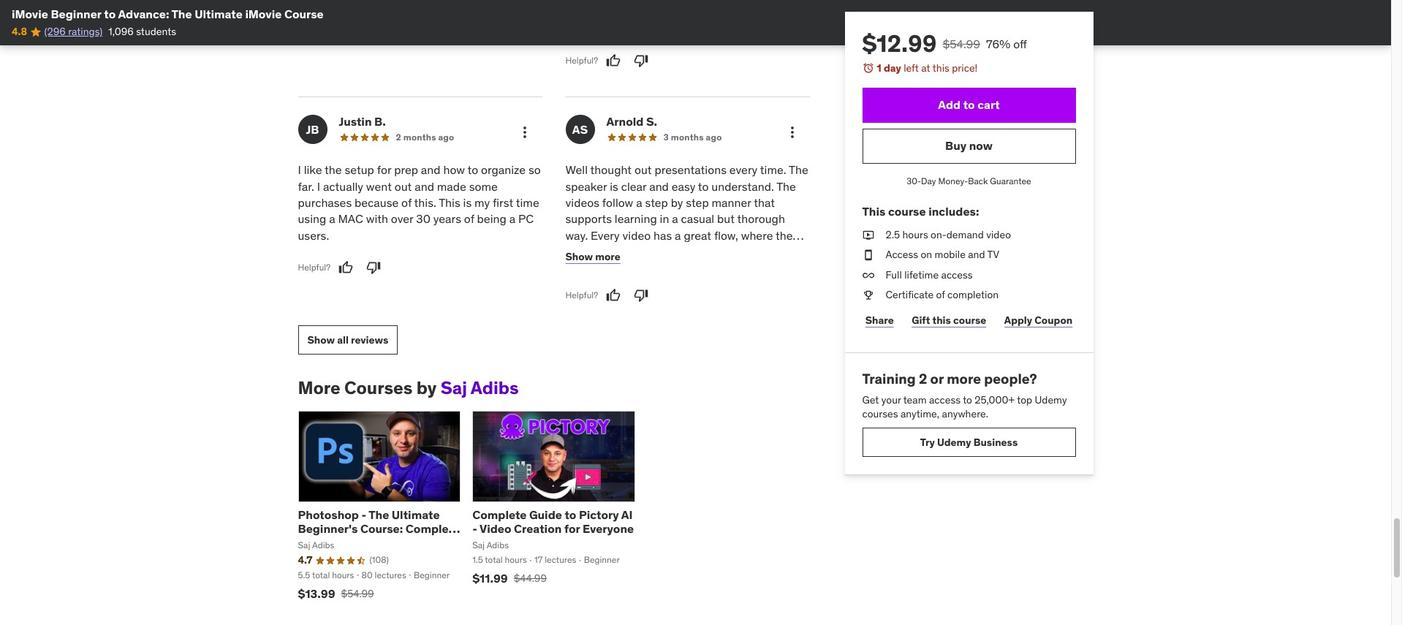 Task type: vqa. For each thing, say whether or not it's contained in the screenshot.
Introduction
no



Task type: describe. For each thing, give the bounding box(es) containing it.
manner
[[712, 195, 751, 210]]

3
[[664, 132, 669, 143]]

first
[[493, 195, 513, 210]]

1 horizontal spatial you
[[740, 310, 758, 325]]

108 reviews element
[[370, 555, 389, 567]]

1 vertical spatial in
[[670, 326, 679, 341]]

students
[[136, 25, 176, 38]]

mark review by randall k. as helpful image
[[606, 54, 621, 68]]

arnold s.
[[607, 114, 657, 129]]

all
[[337, 333, 349, 347]]

is inside well thought out presentations every time.  the speaker is clear and easy to understand.  the videos follow a step by step manner that supports learning in a casual but thorough way. every video has a great flow, where the video explains the questions that pop to your mind just as you think of them.  i know i have learned a great deal from this series and with confidence, can apply what i'm learning to my home movie video editing.  thank you for teaching me imovie in the comfort of my own home!
[[610, 179, 619, 194]]

by inside well thought out presentations every time.  the speaker is clear and easy to understand.  the videos follow a step by step manner that supports learning in a casual but thorough way. every video has a great flow, where the video explains the questions that pop to your mind just as you think of them.  i know i have learned a great deal from this series and with confidence, can apply what i'm learning to my home movie video editing.  thank you for teaching me imovie in the comfort of my own home!
[[671, 195, 683, 210]]

to down the have
[[773, 294, 784, 308]]

0 horizontal spatial saj
[[298, 539, 310, 550]]

i left the have
[[764, 261, 767, 275]]

i up the series
[[727, 261, 730, 275]]

of right years at the left top
[[464, 212, 474, 226]]

left
[[904, 61, 919, 75]]

courses
[[344, 377, 413, 399]]

full
[[886, 268, 902, 281]]

like
[[304, 163, 322, 177]]

or
[[931, 370, 944, 388]]

80 lectures
[[362, 570, 406, 581]]

lectures for 17 lectures
[[545, 555, 577, 566]]

show for show more
[[566, 250, 593, 263]]

a down just
[[608, 277, 614, 292]]

4.8
[[12, 25, 27, 38]]

0 horizontal spatial course
[[888, 204, 926, 219]]

course
[[284, 7, 324, 21]]

presentations
[[655, 163, 727, 177]]

xsmall image for 2.5
[[863, 228, 874, 242]]

buy now button
[[863, 128, 1076, 164]]

additional actions for review by arnold s. image
[[784, 124, 801, 141]]

and left easy
[[649, 179, 669, 194]]

video up mind
[[566, 244, 594, 259]]

own
[[777, 326, 799, 341]]

helpful? for mark review by justin b. as helpful 'image'
[[298, 262, 331, 273]]

to up 1,096
[[104, 7, 116, 21]]

1
[[877, 61, 882, 75]]

home!
[[566, 343, 598, 357]]

0 horizontal spatial imovie
[[12, 7, 48, 21]]

total for 5.5
[[312, 570, 330, 581]]

photoshop - the ultimate beginner's course: complete guide
[[298, 508, 460, 550]]

try udemy business
[[920, 435, 1018, 449]]

a down purchases in the left top of the page
[[329, 212, 335, 226]]

$12.99
[[863, 29, 937, 59]]

so
[[529, 163, 541, 177]]

think
[[652, 261, 679, 275]]

with inside well thought out presentations every time.  the speaker is clear and easy to understand.  the videos follow a step by step manner that supports learning in a casual but thorough way. every video has a great flow, where the video explains the questions that pop to your mind just as you think of them.  i know i have learned a great deal from this series and with confidence, can apply what i'm learning to my home movie video editing.  thank you for teaching me imovie in the comfort of my own home!
[[778, 277, 800, 292]]

b.
[[374, 114, 386, 129]]

access on mobile and tv
[[886, 248, 1000, 261]]

videos
[[566, 195, 600, 210]]

1 step from the left
[[645, 195, 668, 210]]

supports
[[566, 212, 612, 226]]

the right where
[[776, 228, 793, 243]]

money-
[[939, 175, 968, 186]]

mac
[[338, 212, 363, 226]]

the down time.
[[777, 179, 796, 194]]

total for 1.5
[[485, 555, 503, 566]]

beginner for 1.5 total hours
[[584, 555, 620, 566]]

the up students
[[172, 7, 192, 21]]

2 vertical spatial my
[[759, 326, 774, 341]]

helpful? for mark review by randall k. as helpful image
[[566, 55, 598, 66]]

setup
[[345, 163, 374, 177]]

1 vertical spatial by
[[417, 377, 437, 399]]

out inside well thought out presentations every time.  the speaker is clear and easy to understand.  the videos follow a step by step manner that supports learning in a casual but thorough way. every video has a great flow, where the video explains the questions that pop to your mind just as you think of them.  i know i have learned a great deal from this series and with confidence, can apply what i'm learning to my home movie video editing.  thank you for teaching me imovie in the comfort of my own home!
[[635, 163, 652, 177]]

this.
[[414, 195, 436, 210]]

beginner for 5.5 total hours
[[414, 570, 450, 581]]

0 vertical spatial that
[[754, 195, 775, 210]]

mind
[[566, 261, 592, 275]]

your inside training 2 or more people? get your team access to 25,000+ top udemy courses anytime, anywhere.
[[882, 393, 901, 406]]

udemy inside the try udemy business link
[[937, 435, 972, 449]]

how
[[443, 163, 465, 177]]

hours for 17 lectures
[[505, 555, 527, 566]]

$44.99
[[514, 572, 547, 585]]

months for justin b.
[[403, 132, 436, 143]]

i right the far.
[[317, 179, 320, 194]]

$11.99
[[473, 571, 508, 586]]

30-
[[907, 175, 921, 186]]

but
[[717, 212, 735, 226]]

- inside photoshop - the ultimate beginner's course: complete guide
[[362, 508, 366, 522]]

30-day money-back guarantee
[[907, 175, 1032, 186]]

follow
[[602, 195, 634, 210]]

months for arnold s.
[[671, 132, 704, 143]]

prep
[[394, 163, 418, 177]]

way.
[[566, 228, 588, 243]]

complete inside photoshop - the ultimate beginner's course: complete guide
[[406, 522, 460, 536]]

your inside well thought out presentations every time.  the speaker is clear and easy to understand.  the videos follow a step by step manner that supports learning in a casual but thorough way. every video has a great flow, where the video explains the questions that pop to your mind just as you think of them.  i know i have learned a great deal from this series and with confidence, can apply what i'm learning to my home movie video editing.  thank you for teaching me imovie in the comfort of my own home!
[[776, 244, 798, 259]]

to inside button
[[964, 97, 975, 112]]

1.5
[[473, 555, 483, 566]]

just
[[595, 261, 614, 275]]

complete inside "complete guide to pictory ai - video creation for everyone saj adibs"
[[473, 508, 527, 522]]

3 months ago
[[664, 132, 722, 143]]

as
[[572, 122, 588, 137]]

imovie inside well thought out presentations every time.  the speaker is clear and easy to understand.  the videos follow a step by step manner that supports learning in a casual but thorough way. every video has a great flow, where the video explains the questions that pop to your mind just as you think of them.  i know i have learned a great deal from this series and with confidence, can apply what i'm learning to my home movie video editing.  thank you for teaching me imovie in the comfort of my own home!
[[633, 326, 667, 341]]

i like the setup for prep and how to organize so far. i actually went out and made some purchases because of this. this is my first time using a mac with over 30 years of being a pc users.
[[298, 163, 541, 243]]

(296
[[44, 25, 66, 38]]

video up tv
[[987, 228, 1011, 241]]

17 lectures
[[535, 555, 577, 566]]

justin
[[339, 114, 372, 129]]

mobile
[[935, 248, 966, 261]]

(108)
[[370, 555, 389, 566]]

5.5
[[298, 570, 310, 581]]

the down has
[[642, 244, 659, 259]]

creation
[[514, 522, 562, 536]]

with inside i like the setup for prep and how to organize so far. i actually went out and made some purchases because of this. this is my first time using a mac with over 30 years of being a pc users.
[[366, 212, 388, 226]]

i'm
[[710, 294, 726, 308]]

certificate of completion
[[886, 288, 999, 302]]

being
[[477, 212, 507, 226]]

ago for time.
[[706, 132, 722, 143]]

1 horizontal spatial course
[[954, 313, 987, 327]]

of up 'over' at the top left of the page
[[402, 195, 412, 210]]

0 vertical spatial in
[[660, 212, 669, 226]]

of down 'full lifetime access'
[[936, 288, 945, 302]]

0 horizontal spatial you
[[631, 261, 650, 275]]

years
[[433, 212, 461, 226]]

justin b.
[[339, 114, 386, 129]]

to right pop
[[762, 244, 773, 259]]

2 horizontal spatial hours
[[903, 228, 929, 241]]

coupon
[[1035, 313, 1073, 327]]

guide inside "complete guide to pictory ai - video creation for everyone saj adibs"
[[529, 508, 562, 522]]

jb
[[306, 122, 319, 137]]

show all reviews button
[[298, 326, 398, 355]]

1 vertical spatial my
[[787, 294, 802, 308]]

more
[[298, 377, 341, 399]]

add
[[938, 97, 961, 112]]

using
[[298, 212, 326, 226]]

0 horizontal spatial that
[[716, 244, 737, 259]]

this inside i like the setup for prep and how to organize so far. i actually went out and made some purchases because of this. this is my first time using a mac with over 30 years of being a pc users.
[[439, 195, 460, 210]]

at
[[922, 61, 931, 75]]

well thought out presentations every time.  the speaker is clear and easy to understand.  the videos follow a step by step manner that supports learning in a casual but thorough way. every video has a great flow, where the video explains the questions that pop to your mind just as you think of them.  i know i have learned a great deal from this series and with confidence, can apply what i'm learning to my home movie video editing.  thank you for teaching me imovie in the comfort of my own home!
[[566, 163, 809, 357]]

s.
[[646, 114, 657, 129]]

on
[[921, 248, 933, 261]]

0 horizontal spatial 2
[[396, 132, 401, 143]]

deal
[[647, 277, 669, 292]]

mark review by justin b. as helpful image
[[339, 260, 353, 275]]

0 vertical spatial this
[[933, 61, 950, 75]]

video down can
[[632, 310, 660, 325]]

far.
[[298, 179, 314, 194]]

a right has
[[675, 228, 681, 243]]

1,096
[[108, 25, 134, 38]]

1 day left at this price!
[[877, 61, 978, 75]]

saj adibs link
[[441, 377, 519, 399]]

demand
[[947, 228, 984, 241]]

apply coupon
[[1005, 313, 1073, 327]]

2 inside training 2 or more people? get your team access to 25,000+ top udemy courses anytime, anywhere.
[[919, 370, 928, 388]]



Task type: locate. For each thing, give the bounding box(es) containing it.
more inside training 2 or more people? get your team access to 25,000+ top udemy courses anytime, anywhere.
[[947, 370, 981, 388]]

to right easy
[[698, 179, 709, 194]]

1 horizontal spatial udemy
[[1035, 393, 1067, 406]]

this course includes:
[[863, 204, 980, 219]]

because
[[355, 195, 399, 210]]

0 horizontal spatial this
[[439, 195, 460, 210]]

2 vertical spatial this
[[933, 313, 951, 327]]

0 horizontal spatial with
[[366, 212, 388, 226]]

team
[[904, 393, 927, 406]]

adibs
[[471, 377, 519, 399], [312, 539, 334, 550], [487, 539, 509, 550]]

hours right 2.5
[[903, 228, 929, 241]]

of down questions
[[682, 261, 692, 275]]

guide inside photoshop - the ultimate beginner's course: complete guide
[[298, 536, 331, 550]]

for inside well thought out presentations every time.  the speaker is clear and easy to understand.  the videos follow a step by step manner that supports learning in a casual but thorough way. every video has a great flow, where the video explains the questions that pop to your mind just as you think of them.  i know i have learned a great deal from this series and with confidence, can apply what i'm learning to my home movie video editing.  thank you for teaching me imovie in the comfort of my own home!
[[761, 310, 775, 325]]

0 horizontal spatial more
[[595, 250, 621, 263]]

beginner right 80 lectures
[[414, 570, 450, 581]]

of right comfort
[[746, 326, 756, 341]]

25,000+
[[975, 393, 1015, 406]]

a left "casual"
[[672, 212, 678, 226]]

xsmall image left access
[[863, 248, 874, 262]]

access down the 'mobile' on the right of the page
[[942, 268, 973, 281]]

cart
[[978, 97, 1000, 112]]

lectures right 17
[[545, 555, 577, 566]]

1 horizontal spatial step
[[686, 195, 709, 210]]

with down the have
[[778, 277, 800, 292]]

great up can
[[617, 277, 644, 292]]

1 vertical spatial ultimate
[[392, 508, 440, 522]]

imovie right me
[[633, 326, 667, 341]]

1 horizontal spatial total
[[485, 555, 503, 566]]

1 months from the left
[[403, 132, 436, 143]]

mark review by arnold s. as helpful image
[[606, 288, 621, 303]]

imovie beginner to advance: the ultimate imovie course
[[12, 7, 324, 21]]

0 horizontal spatial by
[[417, 377, 437, 399]]

1 horizontal spatial guide
[[529, 508, 562, 522]]

1 horizontal spatial ultimate
[[392, 508, 440, 522]]

0 horizontal spatial learning
[[615, 212, 657, 226]]

1 horizontal spatial hours
[[505, 555, 527, 566]]

additional actions for review by justin b. image
[[516, 124, 533, 141]]

a left pc
[[509, 212, 516, 226]]

complete up 1.5 total hours
[[473, 508, 527, 522]]

- inside "complete guide to pictory ai - video creation for everyone saj adibs"
[[473, 522, 477, 536]]

to inside i like the setup for prep and how to organize so far. i actually went out and made some purchases because of this. this is my first time using a mac with over 30 years of being a pc users.
[[468, 163, 478, 177]]

$13.99 $54.99
[[298, 587, 374, 601]]

$54.99 inside the $12.99 $54.99 76% off
[[943, 37, 981, 51]]

0 horizontal spatial ultimate
[[195, 7, 243, 21]]

casual
[[681, 212, 715, 226]]

1 vertical spatial your
[[882, 393, 901, 406]]

my inside i like the setup for prep and how to organize so far. i actually went out and made some purchases because of this. this is my first time using a mac with over 30 years of being a pc users.
[[475, 195, 490, 210]]

udemy right try
[[937, 435, 972, 449]]

1 horizontal spatial imovie
[[245, 7, 282, 21]]

$54.99 for $13.99
[[341, 587, 374, 600]]

$54.99 up price!
[[943, 37, 981, 51]]

that
[[754, 195, 775, 210], [716, 244, 737, 259]]

has
[[654, 228, 672, 243]]

months up prep
[[403, 132, 436, 143]]

1 vertical spatial guide
[[298, 536, 331, 550]]

0 horizontal spatial your
[[776, 244, 798, 259]]

1 vertical spatial that
[[716, 244, 737, 259]]

anytime,
[[901, 408, 940, 421]]

0 vertical spatial 2
[[396, 132, 401, 143]]

2.5
[[886, 228, 900, 241]]

to
[[104, 7, 116, 21], [964, 97, 975, 112], [468, 163, 478, 177], [698, 179, 709, 194], [762, 244, 773, 259], [773, 294, 784, 308], [963, 393, 973, 406], [565, 508, 577, 522]]

show more button
[[566, 242, 621, 271]]

1 xsmall image from the top
[[863, 228, 874, 242]]

0 horizontal spatial ago
[[438, 132, 454, 143]]

this right at
[[933, 61, 950, 75]]

every
[[730, 163, 758, 177]]

price!
[[952, 61, 978, 75]]

0 vertical spatial learning
[[615, 212, 657, 226]]

0 horizontal spatial total
[[312, 570, 330, 581]]

questions
[[662, 244, 713, 259]]

video up explains
[[623, 228, 651, 243]]

course down completion
[[954, 313, 987, 327]]

0 vertical spatial ultimate
[[195, 7, 243, 21]]

course
[[888, 204, 926, 219], [954, 313, 987, 327]]

apply
[[651, 294, 679, 308]]

mark review by justin b. as unhelpful image
[[366, 260, 381, 275]]

0 horizontal spatial beginner
[[51, 7, 101, 21]]

1 horizontal spatial by
[[671, 195, 683, 210]]

lifetime
[[905, 268, 939, 281]]

my up own
[[787, 294, 802, 308]]

i left 'like'
[[298, 163, 301, 177]]

and up this.
[[415, 179, 434, 194]]

hours for 80 lectures
[[332, 570, 354, 581]]

learning down the series
[[728, 294, 771, 308]]

business
[[974, 435, 1018, 449]]

complete right course:
[[406, 522, 460, 536]]

1 horizontal spatial great
[[684, 228, 712, 243]]

is down the made
[[463, 195, 472, 210]]

1 ago from the left
[[438, 132, 454, 143]]

went
[[366, 179, 392, 194]]

over
[[391, 212, 413, 226]]

0 horizontal spatial months
[[403, 132, 436, 143]]

1 horizontal spatial that
[[754, 195, 775, 210]]

0 vertical spatial $54.99
[[943, 37, 981, 51]]

tv
[[988, 248, 1000, 261]]

2 step from the left
[[686, 195, 709, 210]]

where
[[741, 228, 773, 243]]

$54.99 for $12.99
[[943, 37, 981, 51]]

imovie up the 4.8
[[12, 7, 48, 21]]

ago up the presentations
[[706, 132, 722, 143]]

0 vertical spatial course
[[888, 204, 926, 219]]

them.
[[695, 261, 724, 275]]

1 vertical spatial beginner
[[584, 555, 620, 566]]

great
[[684, 228, 712, 243], [617, 277, 644, 292]]

the inside i like the setup for prep and how to organize so far. i actually went out and made some purchases because of this. this is my first time using a mac with over 30 years of being a pc users.
[[325, 163, 342, 177]]

- right photoshop
[[362, 508, 366, 522]]

show left all
[[307, 333, 335, 347]]

saj adibs
[[298, 539, 334, 550]]

ago up how
[[438, 132, 454, 143]]

guide up 4.7 at the bottom left of the page
[[298, 536, 331, 550]]

the inside photoshop - the ultimate beginner's course: complete guide
[[369, 508, 389, 522]]

xsmall image left 2.5
[[863, 228, 874, 242]]

0 vertical spatial with
[[366, 212, 388, 226]]

thought
[[591, 163, 632, 177]]

show more
[[566, 250, 621, 263]]

udemy right top
[[1035, 393, 1067, 406]]

pc
[[518, 212, 534, 226]]

try
[[920, 435, 935, 449]]

alarm image
[[863, 62, 874, 74]]

1 horizontal spatial learning
[[728, 294, 771, 308]]

$54.99 inside $13.99 $54.99
[[341, 587, 374, 600]]

0 horizontal spatial hours
[[332, 570, 354, 581]]

some
[[469, 179, 498, 194]]

this right gift
[[933, 313, 951, 327]]

0 vertical spatial xsmall image
[[863, 228, 874, 242]]

1 vertical spatial total
[[312, 570, 330, 581]]

udemy inside training 2 or more people? get your team access to 25,000+ top udemy courses anytime, anywhere.
[[1035, 393, 1067, 406]]

xsmall image
[[863, 288, 874, 303]]

gift this course link
[[909, 306, 990, 335]]

30
[[416, 212, 431, 226]]

is inside i like the setup for prep and how to organize so far. i actually went out and made some purchases because of this. this is my first time using a mac with over 30 years of being a pc users.
[[463, 195, 472, 210]]

and down the have
[[756, 277, 775, 292]]

1 vertical spatial great
[[617, 277, 644, 292]]

share button
[[863, 306, 897, 335]]

$54.99 down 80
[[341, 587, 374, 600]]

my
[[475, 195, 490, 210], [787, 294, 802, 308], [759, 326, 774, 341]]

0 horizontal spatial step
[[645, 195, 668, 210]]

0 vertical spatial for
[[377, 163, 391, 177]]

ago for prep
[[438, 132, 454, 143]]

full lifetime access
[[886, 268, 973, 281]]

understand.
[[712, 179, 774, 194]]

easy
[[672, 179, 696, 194]]

time
[[516, 195, 539, 210]]

show down way.
[[566, 250, 593, 263]]

helpful? left mark review by randall k. as helpful image
[[566, 55, 598, 66]]

1 horizontal spatial 2
[[919, 370, 928, 388]]

2 xsmall image from the top
[[863, 248, 874, 262]]

with
[[366, 212, 388, 226], [778, 277, 800, 292]]

access
[[886, 248, 919, 261]]

with down because
[[366, 212, 388, 226]]

17
[[535, 555, 543, 566]]

0 vertical spatial out
[[635, 163, 652, 177]]

by
[[671, 195, 683, 210], [417, 377, 437, 399]]

this down them.
[[699, 277, 719, 292]]

1 horizontal spatial $54.99
[[943, 37, 981, 51]]

total right the 1.5
[[485, 555, 503, 566]]

saj inside "complete guide to pictory ai - video creation for everyone saj adibs"
[[473, 539, 485, 550]]

my down some
[[475, 195, 490, 210]]

1 horizontal spatial is
[[610, 179, 619, 194]]

beginner down everyone
[[584, 555, 620, 566]]

to right how
[[468, 163, 478, 177]]

helpful? for mark review by arnold s. as helpful image
[[566, 289, 598, 300]]

the up actually
[[325, 163, 342, 177]]

1 horizontal spatial for
[[564, 522, 580, 536]]

1 vertical spatial 2
[[919, 370, 928, 388]]

everyone
[[583, 522, 634, 536]]

for inside i like the setup for prep and how to organize so far. i actually went out and made some purchases because of this. this is my first time using a mac with over 30 years of being a pc users.
[[377, 163, 391, 177]]

xsmall image up xsmall icon on the top
[[863, 268, 874, 283]]

0 vertical spatial guide
[[529, 508, 562, 522]]

a down clear
[[636, 195, 642, 210]]

back
[[968, 175, 988, 186]]

0 vertical spatial total
[[485, 555, 503, 566]]

1 horizontal spatial saj
[[441, 377, 467, 399]]

0 vertical spatial udemy
[[1035, 393, 1067, 406]]

1 horizontal spatial with
[[778, 277, 800, 292]]

beginner up (296 ratings)
[[51, 7, 101, 21]]

the right time.
[[789, 163, 809, 177]]

total right 5.5
[[312, 570, 330, 581]]

helpful? up home
[[566, 289, 598, 300]]

me
[[614, 326, 630, 341]]

purchases
[[298, 195, 352, 210]]

1 horizontal spatial my
[[759, 326, 774, 341]]

adibs inside "complete guide to pictory ai - video creation for everyone saj adibs"
[[487, 539, 509, 550]]

you right 'as'
[[631, 261, 650, 275]]

access down or
[[929, 393, 961, 406]]

explains
[[597, 244, 639, 259]]

0 horizontal spatial great
[[617, 277, 644, 292]]

0 horizontal spatial complete
[[406, 522, 460, 536]]

1 vertical spatial more
[[947, 370, 981, 388]]

mark review by randall k. as unhelpful image
[[634, 54, 649, 68]]

to up the anywhere.
[[963, 393, 973, 406]]

2 horizontal spatial imovie
[[633, 326, 667, 341]]

courses
[[863, 408, 898, 421]]

0 horizontal spatial lectures
[[375, 570, 406, 581]]

mark review by arnold s. as unhelpful image
[[634, 288, 649, 303]]

lectures for 80 lectures
[[375, 570, 406, 581]]

months right 3
[[671, 132, 704, 143]]

for right creation
[[564, 522, 580, 536]]

5.5 total hours
[[298, 570, 354, 581]]

(296 ratings)
[[44, 25, 103, 38]]

show for show all reviews
[[307, 333, 335, 347]]

hours up $11.99 $44.99
[[505, 555, 527, 566]]

complete guide to pictory ai - video creation for everyone link
[[473, 508, 634, 536]]

by down easy
[[671, 195, 683, 210]]

1 vertical spatial lectures
[[375, 570, 406, 581]]

2 horizontal spatial beginner
[[584, 555, 620, 566]]

you right thank
[[740, 310, 758, 325]]

your
[[776, 244, 798, 259], [882, 393, 901, 406]]

2 ago from the left
[[706, 132, 722, 143]]

from
[[672, 277, 697, 292]]

1 vertical spatial access
[[929, 393, 961, 406]]

1 horizontal spatial this
[[863, 204, 886, 219]]

what
[[682, 294, 707, 308]]

imovie left 'course'
[[245, 7, 282, 21]]

clear
[[621, 179, 647, 194]]

get
[[863, 393, 879, 406]]

0 horizontal spatial is
[[463, 195, 472, 210]]

1 vertical spatial for
[[761, 310, 775, 325]]

to left pictory
[[565, 508, 577, 522]]

1 vertical spatial show
[[307, 333, 335, 347]]

1 vertical spatial $54.99
[[341, 587, 374, 600]]

0 horizontal spatial out
[[395, 179, 412, 194]]

0 vertical spatial access
[[942, 268, 973, 281]]

more inside button
[[595, 250, 621, 263]]

1 horizontal spatial ago
[[706, 132, 722, 143]]

0 vertical spatial you
[[631, 261, 650, 275]]

1,096 students
[[108, 25, 176, 38]]

xsmall image for access
[[863, 248, 874, 262]]

ultimate inside photoshop - the ultimate beginner's course: complete guide
[[392, 508, 440, 522]]

users.
[[298, 228, 329, 243]]

is down thought
[[610, 179, 619, 194]]

access inside training 2 or more people? get your team access to 25,000+ top udemy courses anytime, anywhere.
[[929, 393, 961, 406]]

on-
[[931, 228, 947, 241]]

pop
[[740, 244, 760, 259]]

this inside well thought out presentations every time.  the speaker is clear and easy to understand.  the videos follow a step by step manner that supports learning in a casual but thorough way. every video has a great flow, where the video explains the questions that pop to your mind just as you think of them.  i know i have learned a great deal from this series and with confidence, can apply what i'm learning to my home movie video editing.  thank you for teaching me imovie in the comfort of my own home!
[[699, 277, 719, 292]]

1 vertical spatial is
[[463, 195, 472, 210]]

0 horizontal spatial $54.99
[[341, 587, 374, 600]]

2.5 hours on-demand video
[[886, 228, 1011, 241]]

0 horizontal spatial -
[[362, 508, 366, 522]]

1 horizontal spatial out
[[635, 163, 652, 177]]

lectures down 108 reviews element
[[375, 570, 406, 581]]

helpful? left mark review by justin b. as helpful 'image'
[[298, 262, 331, 273]]

1.5 total hours
[[473, 555, 527, 566]]

ratings)
[[68, 25, 103, 38]]

xsmall image
[[863, 228, 874, 242], [863, 248, 874, 262], [863, 268, 874, 283]]

0 vertical spatial great
[[684, 228, 712, 243]]

course up 2.5
[[888, 204, 926, 219]]

1 vertical spatial with
[[778, 277, 800, 292]]

course:
[[360, 522, 403, 536]]

that up the thorough
[[754, 195, 775, 210]]

for up went
[[377, 163, 391, 177]]

months
[[403, 132, 436, 143], [671, 132, 704, 143]]

advance:
[[118, 7, 169, 21]]

training 2 or more people? get your team access to 25,000+ top udemy courses anytime, anywhere.
[[863, 370, 1067, 421]]

1 vertical spatial learning
[[728, 294, 771, 308]]

1 horizontal spatial beginner
[[414, 570, 450, 581]]

step down clear
[[645, 195, 668, 210]]

3 xsmall image from the top
[[863, 268, 874, 283]]

for
[[377, 163, 391, 177], [761, 310, 775, 325], [564, 522, 580, 536]]

1 vertical spatial this
[[699, 277, 719, 292]]

your up courses
[[882, 393, 901, 406]]

share
[[866, 313, 894, 327]]

apply
[[1005, 313, 1033, 327]]

0 vertical spatial beginner
[[51, 7, 101, 21]]

1 vertical spatial course
[[954, 313, 987, 327]]

- left video
[[473, 522, 477, 536]]

out inside i like the setup for prep and how to organize so far. i actually went out and made some purchases because of this. this is my first time using a mac with over 30 years of being a pc users.
[[395, 179, 412, 194]]

out up clear
[[635, 163, 652, 177]]

and left tv
[[968, 248, 985, 261]]

2 vertical spatial for
[[564, 522, 580, 536]]

to inside "complete guide to pictory ai - video creation for everyone saj adibs"
[[565, 508, 577, 522]]

guide up 17
[[529, 508, 562, 522]]

hours up $13.99 $54.99
[[332, 570, 354, 581]]

1 vertical spatial hours
[[505, 555, 527, 566]]

0 vertical spatial show
[[566, 250, 593, 263]]

for inside "complete guide to pictory ai - video creation for everyone saj adibs"
[[564, 522, 580, 536]]

have
[[770, 261, 795, 275]]

for right thank
[[761, 310, 775, 325]]

out down prep
[[395, 179, 412, 194]]

the down editing.
[[682, 326, 699, 341]]

photoshop
[[298, 508, 359, 522]]

completion
[[948, 288, 999, 302]]

2 months from the left
[[671, 132, 704, 143]]

in down editing.
[[670, 326, 679, 341]]

helpful? down 'course'
[[298, 22, 331, 33]]

0 vertical spatial my
[[475, 195, 490, 210]]

my left own
[[759, 326, 774, 341]]

video
[[987, 228, 1011, 241], [623, 228, 651, 243], [566, 244, 594, 259], [632, 310, 660, 325]]

xsmall image for full
[[863, 268, 874, 283]]

your up the have
[[776, 244, 798, 259]]

0 vertical spatial lectures
[[545, 555, 577, 566]]

great down "casual"
[[684, 228, 712, 243]]

show all reviews
[[307, 333, 389, 347]]

to inside training 2 or more people? get your team access to 25,000+ top udemy courses anytime, anywhere.
[[963, 393, 973, 406]]

0 vertical spatial hours
[[903, 228, 929, 241]]

2 horizontal spatial for
[[761, 310, 775, 325]]

0 vertical spatial by
[[671, 195, 683, 210]]

and left how
[[421, 163, 441, 177]]

2 horizontal spatial saj
[[473, 539, 485, 550]]

total
[[485, 555, 503, 566], [312, 570, 330, 581]]



